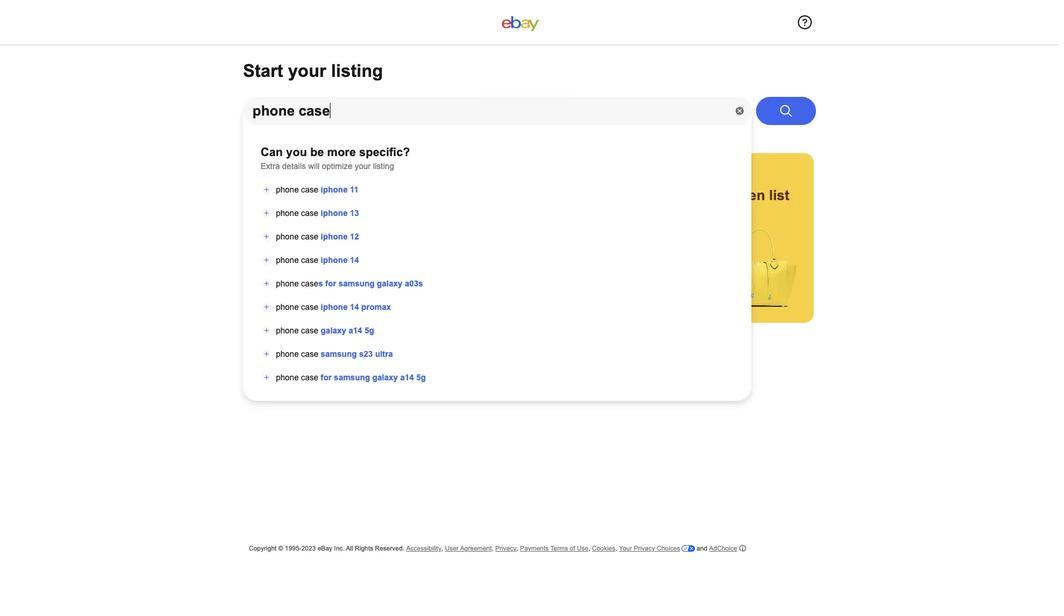 Task type: describe. For each thing, give the bounding box(es) containing it.
type
[[260, 169, 291, 184]]

1 , from the left
[[441, 545, 443, 552]]

14 for iphone 14 promax
[[350, 302, 359, 312]]

iphone for iphone 13
[[321, 208, 348, 218]]

privacy link
[[495, 545, 517, 552]]

inc.
[[334, 545, 345, 552]]

s23
[[359, 349, 373, 359]]

brand,
[[260, 187, 303, 203]]

case for iphone 12
[[301, 232, 318, 241]]

all
[[346, 545, 353, 552]]

preview, make changes, and then list your item
[[642, 169, 790, 222]]

accessibility
[[406, 545, 441, 552]]

promax
[[361, 302, 391, 312]]

will
[[308, 161, 320, 171]]

1 vertical spatial a14
[[400, 373, 414, 382]]

details inside type keywords like brand, model, or other details (isbn, mpn, vin) in the search box above
[[260, 206, 304, 222]]

use
[[577, 545, 589, 552]]

can
[[261, 146, 283, 159]]

start your listing
[[243, 61, 383, 80]]

choices
[[657, 545, 680, 552]]

above
[[260, 244, 300, 260]]

case for iphone 13
[[301, 208, 318, 218]]

copyright
[[249, 545, 277, 552]]

other
[[374, 187, 409, 203]]

payments terms of use link
[[520, 545, 589, 552]]

item
[[676, 206, 705, 222]]

case for iphone 14 promax
[[301, 302, 318, 312]]

list box containing phone case
[[243, 178, 752, 389]]

details inside can you be more specific? extra details will optimize your listing
[[282, 161, 306, 171]]

rights
[[355, 545, 373, 552]]

0 vertical spatial for
[[325, 279, 336, 288]]

phone for phone case iphone 14
[[276, 255, 299, 265]]

14 for iphone 14
[[350, 255, 359, 265]]

s
[[318, 279, 323, 288]]

type keywords like brand, model, or other details (isbn, mpn, vin) in the search box above
[[260, 169, 409, 260]]

0 vertical spatial listing
[[331, 61, 383, 80]]

image3 image
[[721, 228, 800, 307]]

preview,
[[642, 169, 698, 184]]

2 vertical spatial samsung
[[334, 373, 370, 382]]

cookies
[[592, 545, 615, 552]]

phone for phone case samsung s23 ultra
[[276, 349, 299, 359]]

Tell us what you're selling text field
[[243, 97, 752, 125]]

make
[[702, 169, 738, 184]]

5 , from the left
[[615, 545, 617, 552]]

1 privacy from the left
[[495, 545, 517, 552]]

you
[[286, 146, 307, 159]]

user agreement link
[[445, 545, 492, 552]]

cookies link
[[592, 545, 615, 552]]

box
[[382, 225, 408, 241]]

keywords
[[295, 169, 360, 184]]

specific?
[[359, 146, 410, 159]]

case for samsung s23 ultra
[[301, 349, 318, 359]]

phone case for samsung galaxy a14 5g
[[276, 373, 426, 382]]

then
[[736, 187, 765, 203]]

like
[[364, 169, 388, 184]]

0 vertical spatial 5g
[[365, 326, 374, 335]]

and adchoice
[[695, 545, 737, 552]]

start
[[243, 61, 283, 80]]

3 , from the left
[[517, 545, 518, 552]]

©
[[278, 545, 283, 552]]

your privacy choices link
[[619, 545, 695, 552]]

extra
[[261, 161, 280, 171]]

adchoice
[[709, 545, 737, 552]]

1 vertical spatial for
[[321, 373, 332, 382]]

copyright © 1995-2023 ebay inc. all rights reserved. accessibility , user agreement , privacy , payments terms of use , cookies , your privacy choices
[[249, 545, 680, 552]]

iphone for iphone 14
[[321, 255, 348, 265]]

(isbn,
[[308, 206, 350, 222]]

0 vertical spatial a14
[[349, 326, 362, 335]]

search
[[333, 225, 379, 241]]

case for iphone 14
[[301, 255, 318, 265]]

1 vertical spatial galaxy
[[321, 326, 346, 335]]

your inside preview, make changes, and then list your item
[[642, 206, 672, 222]]

11
[[350, 185, 359, 194]]

payments
[[520, 545, 549, 552]]

mpn,
[[354, 206, 389, 222]]

ebay
[[318, 545, 332, 552]]



Task type: vqa. For each thing, say whether or not it's contained in the screenshot.
13
yes



Task type: locate. For each thing, give the bounding box(es) containing it.
iphone for iphone 12
[[321, 232, 348, 241]]

be
[[310, 146, 324, 159]]

case up phone case iphone 14
[[301, 232, 318, 241]]

3 phone from the top
[[276, 232, 299, 241]]

0 vertical spatial details
[[282, 161, 306, 171]]

0 horizontal spatial a14
[[349, 326, 362, 335]]

phone up phone case galaxy a14 5g
[[276, 302, 299, 312]]

6 phone from the top
[[276, 302, 299, 312]]

changes,
[[642, 187, 703, 203]]

1 iphone from the top
[[321, 185, 348, 194]]

galaxy left a03s
[[377, 279, 403, 288]]

phone case iphone 11
[[276, 185, 359, 194]]

phone down phone case iphone 14 promax
[[276, 326, 299, 335]]

1 horizontal spatial 5g
[[416, 373, 426, 382]]

iphone for iphone 14 promax
[[321, 302, 348, 312]]

iphone
[[321, 185, 348, 194], [321, 208, 348, 218], [321, 232, 348, 241], [321, 255, 348, 265], [321, 302, 348, 312]]

details
[[282, 161, 306, 171], [260, 206, 304, 222]]

phone case s for samsung galaxy a03s
[[276, 279, 423, 288]]

in
[[292, 225, 304, 241]]

and down make
[[707, 187, 732, 203]]

1 vertical spatial 14
[[350, 302, 359, 312]]

0 vertical spatial and
[[707, 187, 732, 203]]

case for for samsung galaxy a14 5g
[[301, 373, 318, 382]]

iphone for iphone 11
[[321, 185, 348, 194]]

, left cookies link
[[589, 545, 590, 552]]

5 phone from the top
[[276, 279, 299, 288]]

2 vertical spatial galaxy
[[372, 373, 398, 382]]

case
[[301, 185, 318, 194], [301, 208, 318, 218], [301, 232, 318, 241], [301, 255, 318, 265], [301, 279, 318, 288], [301, 302, 318, 312], [301, 326, 318, 335], [301, 349, 318, 359], [301, 373, 318, 382]]

2 vertical spatial your
[[642, 206, 672, 222]]

phone down the phone case samsung s23 ultra
[[276, 373, 299, 382]]

4 , from the left
[[589, 545, 590, 552]]

phone for phone case s for samsung galaxy a03s
[[276, 279, 299, 288]]

case down the phone case samsung s23 ultra
[[301, 373, 318, 382]]

a03s
[[405, 279, 423, 288]]

, left privacy link
[[492, 545, 494, 552]]

model,
[[306, 187, 352, 203]]

or
[[356, 187, 370, 203]]

your right start at the top left
[[288, 61, 326, 80]]

samsung
[[339, 279, 375, 288], [321, 349, 357, 359], [334, 373, 370, 382]]

3 case from the top
[[301, 232, 318, 241]]

0 horizontal spatial your
[[288, 61, 326, 80]]

phone for phone case for samsung galaxy a14 5g
[[276, 373, 299, 382]]

phone for phone case iphone 12
[[276, 232, 299, 241]]

listing inside can you be more specific? extra details will optimize your listing
[[373, 161, 394, 171]]

phone down above
[[276, 279, 299, 288]]

iphone down keywords
[[321, 185, 348, 194]]

4 iphone from the top
[[321, 255, 348, 265]]

samsung up promax
[[339, 279, 375, 288]]

adchoice link
[[709, 544, 746, 553]]

phone case iphone 12
[[276, 232, 359, 241]]

8 phone from the top
[[276, 349, 299, 359]]

agreement
[[460, 545, 492, 552]]

0 vertical spatial galaxy
[[377, 279, 403, 288]]

1 case from the top
[[301, 185, 318, 194]]

, left your
[[615, 545, 617, 552]]

and inside preview, make changes, and then list your item
[[707, 187, 732, 203]]

12
[[350, 232, 359, 241]]

vin)
[[260, 225, 288, 241]]

5g
[[365, 326, 374, 335], [416, 373, 426, 382]]

iphone left 12
[[321, 232, 348, 241]]

and
[[707, 187, 732, 203], [697, 545, 707, 552]]

and left "adchoice"
[[697, 545, 707, 552]]

4 case from the top
[[301, 255, 318, 265]]

2 14 from the top
[[350, 302, 359, 312]]

privacy left payments
[[495, 545, 517, 552]]

for right s
[[325, 279, 336, 288]]

case up the
[[301, 208, 318, 218]]

iphone up phone case galaxy a14 5g
[[321, 302, 348, 312]]

galaxy
[[377, 279, 403, 288], [321, 326, 346, 335], [372, 373, 398, 382]]

5 case from the top
[[301, 279, 318, 288]]

details down 'you'
[[282, 161, 306, 171]]

0 vertical spatial your
[[288, 61, 326, 80]]

of
[[570, 545, 575, 552]]

2 privacy from the left
[[634, 545, 655, 552]]

phone down type
[[276, 185, 299, 194]]

samsung up phone case for samsung galaxy a14 5g
[[321, 349, 357, 359]]

samsung down "s23"
[[334, 373, 370, 382]]

case down phone case galaxy a14 5g
[[301, 349, 318, 359]]

0 horizontal spatial 5g
[[365, 326, 374, 335]]

accessibility link
[[406, 545, 441, 552]]

phone for phone case iphone 13
[[276, 208, 299, 218]]

iphone down the model,
[[321, 208, 348, 218]]

14 left promax
[[350, 302, 359, 312]]

case down s
[[301, 302, 318, 312]]

case for s for samsung galaxy a03s
[[301, 279, 318, 288]]

case down keywords
[[301, 185, 318, 194]]

6 case from the top
[[301, 302, 318, 312]]

2 phone from the top
[[276, 208, 299, 218]]

case for galaxy a14 5g
[[301, 326, 318, 335]]

phone down "in"
[[276, 255, 299, 265]]

details down brand,
[[260, 206, 304, 222]]

case down phone case iphone 14 promax
[[301, 326, 318, 335]]

3 iphone from the top
[[321, 232, 348, 241]]

case down phone case iphone 12
[[301, 255, 318, 265]]

phone case samsung s23 ultra
[[276, 349, 393, 359]]

your down changes,
[[642, 206, 672, 222]]

your inside can you be more specific? extra details will optimize your listing
[[355, 161, 371, 171]]

list box
[[243, 178, 752, 389]]

2 case from the top
[[301, 208, 318, 218]]

1 horizontal spatial your
[[355, 161, 371, 171]]

0 vertical spatial 14
[[350, 255, 359, 265]]

phone case iphone 13
[[276, 208, 359, 218]]

1 phone from the top
[[276, 185, 299, 194]]

phone up above
[[276, 232, 299, 241]]

terms
[[550, 545, 568, 552]]

case for iphone 11
[[301, 185, 318, 194]]

9 phone from the top
[[276, 373, 299, 382]]

list
[[769, 187, 790, 203]]

privacy right your
[[634, 545, 655, 552]]

reserved.
[[375, 545, 404, 552]]

optimize
[[322, 161, 353, 171]]

ultra
[[375, 349, 393, 359]]

1 vertical spatial samsung
[[321, 349, 357, 359]]

2 horizontal spatial your
[[642, 206, 672, 222]]

iphone up s
[[321, 255, 348, 265]]

galaxy down the ultra
[[372, 373, 398, 382]]

your
[[288, 61, 326, 80], [355, 161, 371, 171], [642, 206, 672, 222]]

your
[[619, 545, 632, 552]]

phone
[[276, 185, 299, 194], [276, 208, 299, 218], [276, 232, 299, 241], [276, 255, 299, 265], [276, 279, 299, 288], [276, 302, 299, 312], [276, 326, 299, 335], [276, 349, 299, 359], [276, 373, 299, 382]]

phone case iphone 14 promax
[[276, 302, 391, 312]]

7 case from the top
[[301, 326, 318, 335]]

a14
[[349, 326, 362, 335], [400, 373, 414, 382]]

your up 11
[[355, 161, 371, 171]]

5 iphone from the top
[[321, 302, 348, 312]]

0 vertical spatial samsung
[[339, 279, 375, 288]]

1 horizontal spatial privacy
[[634, 545, 655, 552]]

phone for phone case galaxy a14 5g
[[276, 326, 299, 335]]

phone for phone case iphone 14 promax
[[276, 302, 299, 312]]

1 14 from the top
[[350, 255, 359, 265]]

phone down brand,
[[276, 208, 299, 218]]

listing
[[331, 61, 383, 80], [373, 161, 394, 171]]

phone for phone case iphone 11
[[276, 185, 299, 194]]

1 vertical spatial listing
[[373, 161, 394, 171]]

1 vertical spatial 5g
[[416, 373, 426, 382]]

14
[[350, 255, 359, 265], [350, 302, 359, 312]]

1 vertical spatial and
[[697, 545, 707, 552]]

,
[[441, 545, 443, 552], [492, 545, 494, 552], [517, 545, 518, 552], [589, 545, 590, 552], [615, 545, 617, 552]]

2023
[[301, 545, 316, 552]]

the
[[308, 225, 329, 241]]

more
[[327, 146, 356, 159]]

8 case from the top
[[301, 349, 318, 359]]

9 case from the top
[[301, 373, 318, 382]]

phone case galaxy a14 5g
[[276, 326, 374, 335]]

galaxy down phone case iphone 14 promax
[[321, 326, 346, 335]]

2 , from the left
[[492, 545, 494, 552]]

phone down phone case galaxy a14 5g
[[276, 349, 299, 359]]

14 down 12
[[350, 255, 359, 265]]

phone case iphone 14
[[276, 255, 359, 265]]

13
[[350, 208, 359, 218]]

1995-
[[285, 545, 301, 552]]

4 phone from the top
[[276, 255, 299, 265]]

image1 image
[[339, 261, 418, 307]]

1 vertical spatial details
[[260, 206, 304, 222]]

, left the user
[[441, 545, 443, 552]]

0 horizontal spatial privacy
[[495, 545, 517, 552]]

1 horizontal spatial a14
[[400, 373, 414, 382]]

case down phone case iphone 14
[[301, 279, 318, 288]]

for down the phone case samsung s23 ultra
[[321, 373, 332, 382]]

1 vertical spatial your
[[355, 161, 371, 171]]

for
[[325, 279, 336, 288], [321, 373, 332, 382]]

2 iphone from the top
[[321, 208, 348, 218]]

, left payments
[[517, 545, 518, 552]]

user
[[445, 545, 459, 552]]

privacy
[[495, 545, 517, 552], [634, 545, 655, 552]]

7 phone from the top
[[276, 326, 299, 335]]

can you be more specific? extra details will optimize your listing
[[261, 146, 410, 171]]



